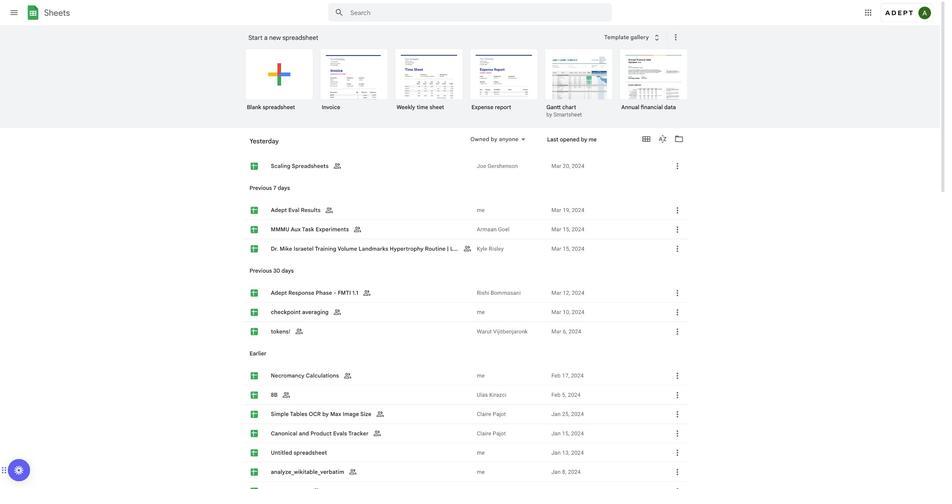 Task type: locate. For each thing, give the bounding box(es) containing it.
0 vertical spatial medium image
[[250, 206, 259, 215]]

0 vertical spatial medium image
[[250, 161, 259, 171]]

1 medium image from the top
[[250, 161, 259, 171]]

owned by warut vijitbenjaronk element
[[477, 328, 545, 336]]

6 more actions. popup button. image from the top
[[673, 391, 682, 400]]

mmmu aux task experiments google sheets element
[[270, 77, 472, 489]]

Search bar text field
[[350, 9, 592, 17]]

2 vertical spatial medium image
[[250, 289, 259, 298]]

2 more actions. popup button. image from the top
[[673, 308, 682, 317]]

last opened by me mar 15, 2024 element for the owned by kyle risley element
[[552, 245, 661, 253]]

more actions. popup button. image for last opened by me mar 10, 2024 'element'
[[673, 308, 682, 317]]

4 more actions. popup button. image from the top
[[673, 410, 682, 419]]

8b google sheets element
[[257, 243, 472, 489]]

owned by me element for last opened by me feb 17, 2024 element
[[477, 372, 545, 380]]

3 medium image from the top
[[250, 289, 259, 298]]

owned by armaan goel element
[[477, 226, 545, 233]]

medium image
[[250, 161, 259, 171], [250, 225, 259, 234]]

canonical and product evals tracker google sheets element
[[270, 281, 472, 489]]

1 medium image from the top
[[250, 206, 259, 215]]

0 vertical spatial last opened by me mar 15, 2024 element
[[552, 226, 661, 233]]

2 owned by claire pajot element from the top
[[477, 430, 545, 438]]

owned by claire pajot element for last opened by me jan 15, 2024 element
[[477, 430, 545, 438]]

more actions. popup button. image
[[673, 206, 682, 215], [673, 308, 682, 317], [673, 327, 682, 337], [673, 410, 682, 419]]

more actions. popup button. image for last opened by me mar 6, 2024 element
[[673, 327, 682, 337]]

1 vertical spatial last opened by me mar 15, 2024 element
[[552, 245, 661, 253]]

medium image
[[250, 206, 259, 215], [250, 244, 259, 254], [250, 289, 259, 298]]

owned by claire pajot element
[[477, 410, 545, 418], [477, 430, 545, 438]]

2 medium image from the top
[[250, 225, 259, 234]]

last opened by me feb 17, 2024 element
[[552, 372, 661, 380]]

1 owned by me element from the top
[[477, 206, 545, 214]]

0 vertical spatial owned by claire pajot element
[[477, 410, 545, 418]]

5 more actions. popup button. image from the top
[[673, 371, 682, 381]]

last opened by me mar 15, 2024 element
[[552, 226, 661, 233], [552, 245, 661, 253]]

1 vertical spatial medium image
[[250, 244, 259, 254]]

heading
[[248, 25, 600, 50], [243, 128, 454, 153]]

1 more actions. popup button. image from the top
[[673, 206, 682, 215]]

None search field
[[328, 3, 612, 22]]

2 last opened by me mar 15, 2024 element from the top
[[552, 245, 661, 253]]

option
[[243, 5, 689, 489], [243, 14, 689, 489], [243, 17, 689, 489], [243, 24, 689, 489], [243, 37, 689, 489], [245, 49, 313, 116], [320, 49, 388, 145], [395, 49, 463, 145], [470, 49, 538, 145], [545, 49, 613, 145], [620, 49, 688, 145], [243, 56, 689, 489], [243, 58, 689, 489], [243, 68, 689, 489], [243, 75, 689, 489], [243, 77, 689, 489], [243, 88, 689, 489], [243, 97, 689, 489], [243, 107, 689, 489], [243, 141, 689, 489]]

more actions. popup button. image
[[673, 161, 682, 171], [673, 225, 682, 234], [673, 244, 682, 254], [673, 289, 682, 298], [673, 371, 682, 381], [673, 391, 682, 400]]

3 more actions. popup button. image from the top
[[673, 327, 682, 337]]

last opened by me jan 25, 2024 element
[[552, 410, 661, 418]]

5 owned by me element from the top
[[477, 468, 545, 476]]

main menu image
[[9, 8, 19, 17]]

1 vertical spatial medium image
[[250, 225, 259, 234]]

last opened by me mar 12, 2024 element
[[552, 289, 661, 297]]

1 last opened by me mar 15, 2024 element from the top
[[552, 226, 661, 233]]

owned by me element for last opened by me jan 13, 2024 element on the bottom
[[477, 449, 545, 457]]

4 more actions. popup button. image from the top
[[673, 289, 682, 298]]

last opened by me mar 20, 2024 element
[[552, 162, 661, 170]]

owned by me element
[[477, 206, 545, 214], [477, 308, 545, 316], [477, 372, 545, 380], [477, 449, 545, 457], [477, 468, 545, 476]]

1 more actions. popup button. image from the top
[[673, 161, 682, 171]]

record a loom image
[[14, 466, 24, 475]]

0 vertical spatial heading
[[248, 25, 600, 50]]

medium image for tokens! google sheets element
[[250, 289, 259, 298]]

1 owned by claire pajot element from the top
[[477, 410, 545, 418]]

medium image for scaling spreadsheets google sheets element
[[250, 161, 259, 171]]

116b datasets google sheets element
[[270, 339, 472, 489]]

4 owned by me element from the top
[[477, 449, 545, 457]]

last opened by me mar 15, 2024 element for the owned by armaan goel element
[[552, 226, 661, 233]]

scaling spreadsheets google sheets element
[[270, 14, 472, 489]]

list box
[[243, 5, 689, 489], [243, 17, 689, 489], [245, 47, 699, 145], [243, 58, 689, 489]]

owned by rishi bommasani element
[[477, 289, 545, 297]]

adept eval results google sheets element
[[270, 58, 472, 489]]

last opened by me feb 5, 2024 element
[[552, 391, 661, 399]]

2 owned by me element from the top
[[477, 308, 545, 316]]

3 owned by me element from the top
[[477, 372, 545, 380]]

more actions. popup button. image for "last opened by me jan 25, 2024" element
[[673, 410, 682, 419]]

1 vertical spatial owned by claire pajot element
[[477, 430, 545, 438]]

template gallery image
[[652, 33, 662, 42]]

2 medium image from the top
[[250, 244, 259, 254]]

adept response phase - fmti 1.1 google sheets element
[[270, 141, 472, 489]]



Task type: describe. For each thing, give the bounding box(es) containing it.
2 more actions. popup button. image from the top
[[673, 225, 682, 234]]

owned by curtis hawthorne element
[[477, 487, 545, 489]]

owned by claire pajot element for "last opened by me jan 25, 2024" element
[[477, 410, 545, 418]]

move image
[[1, 466, 4, 475]]

analyze_wikitable_verbatim google sheets element
[[270, 320, 472, 489]]

move image
[[4, 466, 7, 475]]

medium image for mmmu aux task experiments google sheets element
[[250, 225, 259, 234]]

last opened by me mar 19, 2024 element
[[552, 206, 661, 214]]

more actions. image
[[670, 33, 681, 42]]

dr. mike israetel training volume landmarks hypertrophy routine | liftvault.com google sheets element
[[270, 97, 475, 489]]

more actions. popup button. image for last opened by me mar 19, 2024 element
[[673, 206, 682, 215]]

last opened by me jan 13, 2024 element
[[552, 449, 661, 457]]

more actions. popup button. image for last opened by me feb 5, 2024 element at bottom
[[673, 391, 682, 400]]

1 vertical spatial heading
[[243, 128, 454, 153]]

last opened by me jan 15, 2024 element
[[552, 430, 661, 438]]

owned by me element for last opened by me mar 19, 2024 element
[[477, 206, 545, 214]]

checkpoint averaging google sheets element
[[270, 160, 472, 489]]

owned by kyle risley element
[[477, 245, 545, 253]]

medium image for dr. mike israetel training volume landmarks hypertrophy routine | liftvault.com google sheets element
[[250, 206, 259, 215]]

owned by ulas kirazci element
[[477, 391, 545, 399]]

last opened by me mar 10, 2024 element
[[552, 308, 661, 316]]

owned by joe gershenson element
[[477, 162, 545, 170]]

owned by me element for the last opened by me jan 8, 2024 'element'
[[477, 468, 545, 476]]

last opened by me jan 3, 2024 element
[[552, 487, 661, 489]]

owned by me element for last opened by me mar 10, 2024 'element'
[[477, 308, 545, 316]]

more actions. popup button. image for last opened by me mar 12, 2024 element at the bottom
[[673, 289, 682, 298]]

more actions. popup button. image for last opened by me mar 20, 2024 element at the right top
[[673, 161, 682, 171]]

more actions. popup button. image for last opened by me feb 17, 2024 element
[[673, 371, 682, 381]]

necromancy calculations google sheets element
[[270, 224, 472, 489]]

search image
[[332, 5, 347, 20]]

last opened by me mar 6, 2024 element
[[552, 328, 661, 336]]

simple tables ocr by max image size google sheets element
[[270, 262, 472, 489]]

tokens! google sheets element
[[270, 179, 472, 489]]

last opened by me jan 8, 2024 element
[[552, 468, 661, 476]]

3 more actions. popup button. image from the top
[[673, 244, 682, 254]]



Task type: vqa. For each thing, say whether or not it's contained in the screenshot.
the rightmost the by
no



